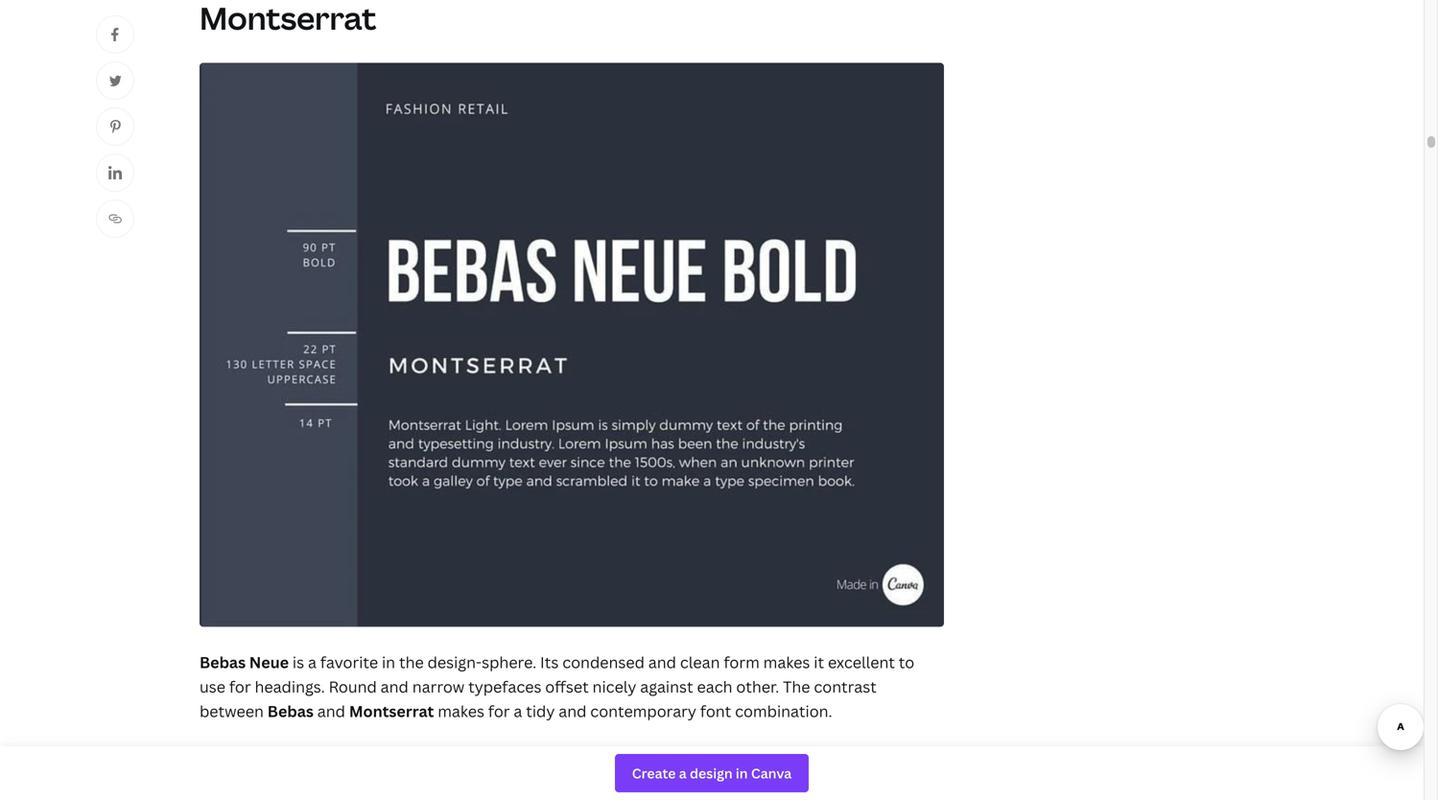 Task type: locate. For each thing, give the bounding box(es) containing it.
typefaces
[[469, 677, 542, 697]]

applied
[[269, 773, 325, 794]]

the right in
[[399, 652, 424, 673]]

its
[[540, 652, 559, 673]]

0 vertical spatial a
[[308, 652, 317, 673]]

2 vertical spatial to
[[865, 773, 880, 794]]

bookmarks
[[672, 773, 753, 794]]

form
[[724, 652, 760, 673], [392, 749, 428, 770]]

2 vertical spatial for
[[355, 798, 377, 801]]

1 horizontal spatial to
[[865, 773, 880, 794]]

1 vertical spatial to
[[741, 749, 757, 770]]

the inside because of the geometric form of this font combination, shapes are ideal to accompany your type. the lines applied either side of the
[[200, 773, 227, 794]]

2 horizontal spatial for
[[488, 701, 510, 722]]

makes
[[764, 652, 811, 673], [438, 701, 485, 722]]

1 vertical spatial font
[[482, 749, 514, 770]]

heading
[[293, 798, 352, 801]]

and down round
[[318, 701, 346, 722]]

accompany
[[761, 749, 847, 770]]

for inside text act as great bookmarks and they align to the width of the heading for stylistic composition.
[[355, 798, 377, 801]]

and
[[649, 652, 677, 673], [381, 677, 409, 697], [318, 701, 346, 722], [559, 701, 587, 722], [757, 773, 785, 794]]

font right this
[[482, 749, 514, 770]]

type.
[[888, 749, 926, 770]]

neue
[[249, 652, 289, 673]]

for down typefaces
[[488, 701, 510, 722]]

0 vertical spatial font
[[701, 701, 732, 722]]

0 vertical spatial form
[[724, 652, 760, 673]]

1 horizontal spatial a
[[514, 701, 523, 722]]

because of the geometric form of this font combination, shapes are ideal to accompany your type. the lines applied either side of the
[[200, 749, 926, 794]]

a left tidy
[[514, 701, 523, 722]]

0 horizontal spatial font
[[482, 749, 514, 770]]

align
[[826, 773, 861, 794]]

either
[[328, 773, 372, 794]]

the up width
[[200, 773, 227, 794]]

the up combination. in the bottom of the page
[[783, 677, 811, 697]]

form inside because of the geometric form of this font combination, shapes are ideal to accompany your type. the lines applied either side of the
[[392, 749, 428, 770]]

the inside 'is a favorite in the design-sphere. its condensed and clean form makes it excellent to use for headings. round and narrow typefaces offset nicely against each other. the contrast between'
[[783, 677, 811, 697]]

contemporary
[[591, 701, 697, 722]]

clean
[[680, 652, 720, 673]]

contrast
[[814, 677, 877, 697]]

of
[[266, 749, 281, 770], [432, 749, 447, 770], [410, 773, 426, 794], [245, 798, 261, 801]]

the down type.
[[884, 773, 909, 794]]

font down each
[[701, 701, 732, 722]]

0 vertical spatial bebas
[[200, 652, 246, 673]]

1 vertical spatial the
[[200, 773, 227, 794]]

is a favorite in the design-sphere. its condensed and clean form makes it excellent to use for headings. round and narrow typefaces offset nicely against each other. the contrast between
[[200, 652, 915, 722]]

of down lines
[[245, 798, 261, 801]]

bebas and montserrat makes for a tidy and contemporary font combination.
[[268, 701, 833, 722]]

1 vertical spatial a
[[514, 701, 523, 722]]

2 horizontal spatial to
[[899, 652, 915, 673]]

a
[[308, 652, 317, 673], [514, 701, 523, 722]]

0 vertical spatial for
[[229, 677, 251, 697]]

1 horizontal spatial bebas
[[268, 701, 314, 722]]

1 horizontal spatial the
[[783, 677, 811, 697]]

the
[[783, 677, 811, 697], [200, 773, 227, 794]]

0 horizontal spatial to
[[741, 749, 757, 770]]

to down your
[[865, 773, 880, 794]]

for down either
[[355, 798, 377, 801]]

1 horizontal spatial makes
[[764, 652, 811, 673]]

width
[[200, 798, 241, 801]]

as
[[610, 773, 626, 794]]

0 horizontal spatial bebas
[[200, 652, 246, 673]]

1 vertical spatial bebas
[[268, 701, 314, 722]]

0 vertical spatial makes
[[764, 652, 811, 673]]

ideal
[[702, 749, 738, 770]]

0 horizontal spatial the
[[200, 773, 227, 794]]

in
[[382, 652, 396, 673]]

1 vertical spatial form
[[392, 749, 428, 770]]

0 vertical spatial the
[[783, 677, 811, 697]]

a right is
[[308, 652, 317, 673]]

font inside because of the geometric form of this font combination, shapes are ideal to accompany your type. the lines applied either side of the
[[482, 749, 514, 770]]

bebas
[[200, 652, 246, 673], [268, 701, 314, 722]]

the down applied
[[264, 798, 289, 801]]

of left this
[[432, 749, 447, 770]]

0 horizontal spatial for
[[229, 677, 251, 697]]

1 horizontal spatial form
[[724, 652, 760, 673]]

makes down narrow
[[438, 701, 485, 722]]

because
[[200, 749, 262, 770]]

to right excellent
[[899, 652, 915, 673]]

shapes
[[619, 749, 671, 770]]

bebas neue
[[200, 652, 289, 673]]

0 horizontal spatial a
[[308, 652, 317, 673]]

0 vertical spatial to
[[899, 652, 915, 673]]

makes left it
[[764, 652, 811, 673]]

headings.
[[255, 677, 325, 697]]

bebas for bebas neue
[[200, 652, 246, 673]]

geometric
[[313, 749, 389, 770]]

to
[[899, 652, 915, 673], [741, 749, 757, 770], [865, 773, 880, 794]]

bebas down headings.
[[268, 701, 314, 722]]

0 horizontal spatial makes
[[438, 701, 485, 722]]

font
[[701, 701, 732, 722], [482, 749, 514, 770]]

stylistic
[[381, 798, 439, 801]]

form up "side"
[[392, 749, 428, 770]]

for
[[229, 677, 251, 697], [488, 701, 510, 722], [355, 798, 377, 801]]

for down 'bebas neue'
[[229, 677, 251, 697]]

bebas up the use on the left of page
[[200, 652, 246, 673]]

and left they
[[757, 773, 785, 794]]

to inside 'is a favorite in the design-sphere. its condensed and clean form makes it excellent to use for headings. round and narrow typefaces offset nicely against each other. the contrast between'
[[899, 652, 915, 673]]

combination.
[[735, 701, 833, 722]]

the
[[399, 652, 424, 673], [285, 749, 310, 770], [429, 773, 454, 794], [884, 773, 909, 794], [264, 798, 289, 801]]

composition.
[[442, 798, 539, 801]]

0 horizontal spatial form
[[392, 749, 428, 770]]

1 horizontal spatial for
[[355, 798, 377, 801]]

form up other.
[[724, 652, 760, 673]]

to right the 'ideal'
[[741, 749, 757, 770]]



Task type: vqa. For each thing, say whether or not it's contained in the screenshot.
online on the right top
no



Task type: describe. For each thing, give the bounding box(es) containing it.
round
[[329, 677, 377, 697]]

against
[[641, 677, 694, 697]]

of inside text act as great bookmarks and they align to the width of the heading for stylistic composition.
[[245, 798, 261, 801]]

to inside because of the geometric form of this font combination, shapes are ideal to accompany your type. the lines applied either side of the
[[741, 749, 757, 770]]

text act as great bookmarks and they align to the width of the heading for stylistic composition.
[[200, 773, 909, 801]]

this
[[451, 749, 479, 770]]

bebas for bebas and montserrat makes for a tidy and contemporary font combination.
[[268, 701, 314, 722]]

for inside 'is a favorite in the design-sphere. its condensed and clean form makes it excellent to use for headings. round and narrow typefaces offset nicely against each other. the contrast between'
[[229, 677, 251, 697]]

and up montserrat
[[381, 677, 409, 697]]

condensed
[[563, 652, 645, 673]]

your
[[851, 749, 884, 770]]

combination,
[[517, 749, 615, 770]]

act
[[583, 773, 606, 794]]

1 vertical spatial for
[[488, 701, 510, 722]]

use
[[200, 677, 226, 697]]

are
[[674, 749, 698, 770]]

1 horizontal spatial font
[[701, 701, 732, 722]]

nicely
[[593, 677, 637, 697]]

offset
[[546, 677, 589, 697]]

to inside text act as great bookmarks and they align to the width of the heading for stylistic composition.
[[865, 773, 880, 794]]

it
[[814, 652, 825, 673]]

they
[[789, 773, 822, 794]]

and inside text act as great bookmarks and they align to the width of the heading for stylistic composition.
[[757, 773, 785, 794]]

text
[[550, 773, 579, 794]]

a inside 'is a favorite in the design-sphere. its condensed and clean form makes it excellent to use for headings. round and narrow typefaces offset nicely against each other. the contrast between'
[[308, 652, 317, 673]]

the inside 'is a favorite in the design-sphere. its condensed and clean form makes it excellent to use for headings. round and narrow typefaces offset nicely against each other. the contrast between'
[[399, 652, 424, 673]]

other.
[[737, 677, 780, 697]]

sphere.
[[482, 652, 537, 673]]

makes inside 'is a favorite in the design-sphere. its condensed and clean form makes it excellent to use for headings. round and narrow typefaces offset nicely against each other. the contrast between'
[[764, 652, 811, 673]]

of up stylistic
[[410, 773, 426, 794]]

side
[[376, 773, 406, 794]]

excellent
[[828, 652, 896, 673]]

and down offset
[[559, 701, 587, 722]]

lines
[[231, 773, 265, 794]]

narrow
[[413, 677, 465, 697]]

favorite
[[320, 652, 378, 673]]

and up against on the bottom left of the page
[[649, 652, 677, 673]]

the down this
[[429, 773, 454, 794]]

of up applied
[[266, 749, 281, 770]]

between
[[200, 701, 264, 722]]

form inside 'is a favorite in the design-sphere. its condensed and clean form makes it excellent to use for headings. round and narrow typefaces offset nicely against each other. the contrast between'
[[724, 652, 760, 673]]

design-
[[428, 652, 482, 673]]

1 vertical spatial makes
[[438, 701, 485, 722]]

montserrat
[[349, 701, 434, 722]]

each
[[697, 677, 733, 697]]

is
[[293, 652, 304, 673]]

tidy
[[526, 701, 555, 722]]

great
[[630, 773, 668, 794]]

the up applied
[[285, 749, 310, 770]]



